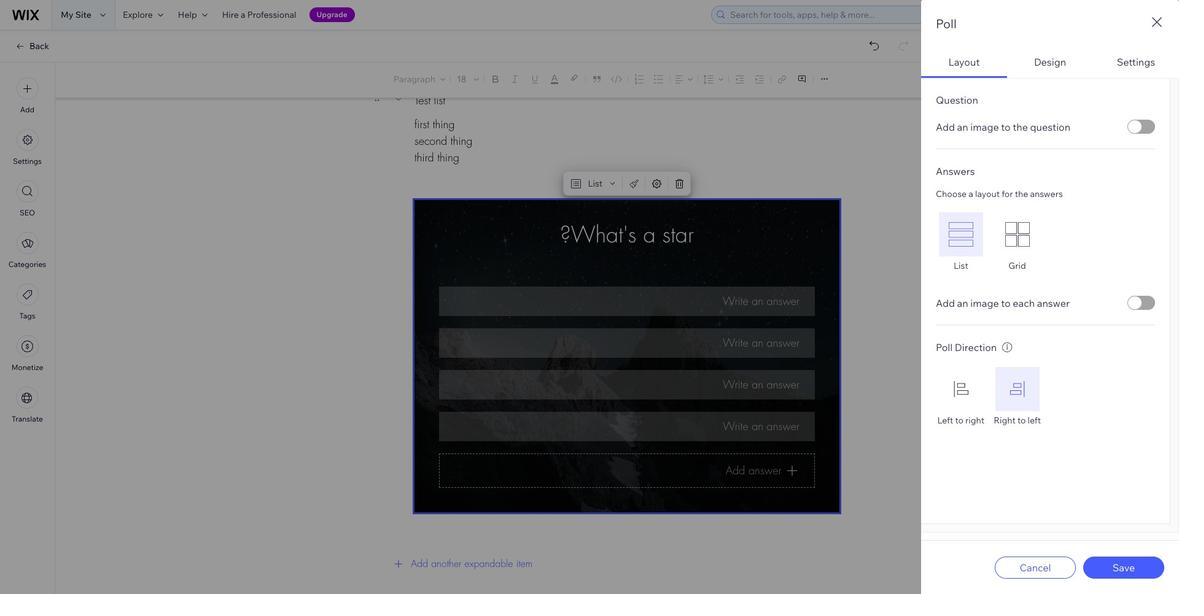 Task type: describe. For each thing, give the bounding box(es) containing it.
layout
[[976, 189, 1000, 200]]

image for the
[[971, 121, 999, 133]]

layout button
[[922, 47, 1008, 78]]

poll for poll direction
[[936, 342, 953, 354]]

right
[[966, 415, 985, 426]]

cancel
[[1020, 562, 1052, 574]]

add for add an image to each answer
[[936, 297, 955, 309]]

tab list containing layout
[[922, 47, 1180, 533]]

left
[[1028, 415, 1041, 426]]

my
[[61, 9, 73, 20]]

second
[[415, 134, 447, 148]]

site
[[75, 9, 91, 20]]

to left each
[[1002, 297, 1011, 309]]

direction
[[955, 342, 997, 354]]

question
[[1031, 121, 1071, 133]]

a for professional
[[241, 9, 246, 20]]

add for add
[[20, 105, 34, 114]]

categories button
[[8, 232, 46, 269]]

hire a professional link
[[215, 0, 304, 29]]

0 vertical spatial thing
[[433, 117, 455, 131]]

for
[[1002, 189, 1013, 200]]

save button
[[1084, 557, 1165, 579]]

monetize
[[11, 363, 43, 372]]

monetize button
[[11, 335, 43, 372]]

list box containing list
[[936, 213, 1156, 272]]

right
[[994, 415, 1016, 426]]

right to left
[[994, 415, 1041, 426]]

1 vertical spatial thing
[[451, 134, 473, 148]]

hire a professional
[[222, 9, 296, 20]]

list box containing left to right
[[936, 367, 1156, 426]]

seo button
[[16, 181, 38, 218]]

add an image to each answer
[[936, 297, 1070, 309]]

design button
[[1008, 47, 1094, 78]]

explore
[[123, 9, 153, 20]]

expandable
[[465, 558, 513, 571]]

left
[[938, 415, 954, 426]]

translate
[[12, 415, 43, 424]]

add an image to each answer button
[[936, 297, 1070, 309]]

poll for poll
[[936, 16, 957, 31]]

1 horizontal spatial settings
[[1118, 56, 1156, 68]]

help button
[[171, 0, 215, 29]]

cancel button
[[995, 557, 1076, 579]]



Task type: vqa. For each thing, say whether or not it's contained in the screenshot.
SIDEBAR element
no



Task type: locate. For each thing, give the bounding box(es) containing it.
add an image to the question button
[[936, 121, 1071, 133]]

add
[[20, 105, 34, 114], [936, 121, 955, 133], [936, 297, 955, 309], [411, 558, 428, 571]]

Search for tools, apps, help & more... field
[[727, 6, 1011, 23]]

0 horizontal spatial a
[[241, 9, 246, 20]]

0 horizontal spatial settings
[[13, 157, 42, 166]]

settings up "seo" button
[[13, 157, 42, 166]]

list
[[434, 93, 445, 107]]

the for to
[[1013, 121, 1029, 133]]

0 vertical spatial list
[[588, 178, 603, 189]]

an down the question
[[958, 121, 969, 133]]

1 poll from the top
[[936, 16, 957, 31]]

1 vertical spatial settings
[[13, 157, 42, 166]]

0 vertical spatial poll
[[936, 16, 957, 31]]

to left left
[[1018, 415, 1026, 426]]

1 vertical spatial a
[[969, 189, 974, 200]]

item
[[516, 558, 533, 571]]

the
[[1013, 121, 1029, 133], [1015, 189, 1029, 200]]

back
[[29, 41, 49, 52]]

tags
[[19, 312, 35, 321]]

another
[[431, 558, 462, 571]]

1 vertical spatial list
[[954, 261, 969, 272]]

an
[[958, 121, 969, 133], [958, 297, 969, 309]]

the right for
[[1015, 189, 1029, 200]]

notes
[[1128, 75, 1152, 86]]

answers
[[1031, 189, 1063, 200]]

1 vertical spatial settings button
[[13, 129, 42, 166]]

1 horizontal spatial list
[[954, 261, 969, 272]]

add another expandable item
[[411, 558, 533, 571]]

back button
[[15, 41, 49, 52]]

poll left direction
[[936, 342, 953, 354]]

1 horizontal spatial settings button
[[1094, 47, 1180, 78]]

to right left
[[956, 415, 964, 426]]

poll direction
[[936, 342, 997, 354]]

poll
[[936, 16, 957, 31], [936, 342, 953, 354]]

categories
[[8, 260, 46, 269]]

the left question
[[1013, 121, 1029, 133]]

0 vertical spatial an
[[958, 121, 969, 133]]

a
[[241, 9, 246, 20], [969, 189, 974, 200]]

each
[[1013, 297, 1035, 309]]

upgrade button
[[309, 7, 355, 22]]

help
[[178, 9, 197, 20]]

1 an from the top
[[958, 121, 969, 133]]

poll inside the layout tab panel
[[936, 342, 953, 354]]

thing
[[433, 117, 455, 131], [451, 134, 473, 148], [438, 151, 460, 165]]

0 vertical spatial the
[[1013, 121, 1029, 133]]

test list
[[415, 93, 445, 107]]

image
[[971, 121, 999, 133], [971, 297, 999, 309]]

a for layout
[[969, 189, 974, 200]]

seo
[[20, 208, 35, 218]]

1 vertical spatial image
[[971, 297, 999, 309]]

first
[[415, 117, 430, 131]]

poll up 'layout'
[[936, 16, 957, 31]]

layout
[[949, 56, 980, 68]]

1 vertical spatial an
[[958, 297, 969, 309]]

image for each
[[971, 297, 999, 309]]

an for add an image to each answer
[[958, 297, 969, 309]]

add button
[[16, 77, 38, 114]]

a right hire on the top of page
[[241, 9, 246, 20]]

a left layout
[[969, 189, 974, 200]]

test
[[415, 93, 431, 107]]

hire
[[222, 9, 239, 20]]

third
[[415, 151, 434, 165]]

choose a layout for the answers
[[936, 189, 1063, 200]]

question
[[936, 94, 979, 106]]

tags button
[[16, 284, 38, 321]]

layout tab panel
[[922, 78, 1180, 533]]

list button
[[566, 175, 620, 192]]

a inside tab panel
[[969, 189, 974, 200]]

settings up notes
[[1118, 56, 1156, 68]]

add another expandable item button
[[385, 550, 840, 580]]

settings
[[1118, 56, 1156, 68], [13, 157, 42, 166]]

design
[[1035, 56, 1067, 68]]

professional
[[247, 9, 296, 20]]

save
[[1113, 562, 1136, 574]]

to
[[1002, 121, 1011, 133], [1002, 297, 1011, 309], [956, 415, 964, 426], [1018, 415, 1026, 426]]

2 an from the top
[[958, 297, 969, 309]]

answers
[[936, 165, 975, 178]]

list inside "list" button
[[588, 178, 603, 189]]

answer
[[1038, 297, 1070, 309]]

1 vertical spatial the
[[1015, 189, 1029, 200]]

list inside the layout tab panel
[[954, 261, 969, 272]]

thing right third
[[438, 151, 460, 165]]

menu
[[0, 70, 55, 431]]

2 image from the top
[[971, 297, 999, 309]]

0 horizontal spatial settings button
[[13, 129, 42, 166]]

image left each
[[971, 297, 999, 309]]

the for for
[[1015, 189, 1029, 200]]

add inside button
[[411, 558, 428, 571]]

list
[[588, 178, 603, 189], [954, 261, 969, 272]]

0 vertical spatial image
[[971, 121, 999, 133]]

grid
[[1009, 261, 1027, 272]]

tab list
[[922, 47, 1180, 533]]

left to right
[[938, 415, 985, 426]]

image down the question
[[971, 121, 999, 133]]

paragraph button
[[391, 71, 448, 88]]

1 horizontal spatial a
[[969, 189, 974, 200]]

thing right second
[[451, 134, 473, 148]]

first thing second thing third thing
[[415, 117, 473, 165]]

0 vertical spatial a
[[241, 9, 246, 20]]

2 list box from the top
[[936, 367, 1156, 426]]

2 vertical spatial thing
[[438, 151, 460, 165]]

2 poll from the top
[[936, 342, 953, 354]]

my site
[[61, 9, 91, 20]]

1 image from the top
[[971, 121, 999, 133]]

list box
[[936, 213, 1156, 272], [936, 367, 1156, 426]]

0 vertical spatial list box
[[936, 213, 1156, 272]]

0 vertical spatial settings button
[[1094, 47, 1180, 78]]

add for add another expandable item
[[411, 558, 428, 571]]

an for add an image to the question
[[958, 121, 969, 133]]

settings button
[[1094, 47, 1180, 78], [13, 129, 42, 166]]

add an image to the question
[[936, 121, 1071, 133]]

choose
[[936, 189, 967, 200]]

0 horizontal spatial list
[[588, 178, 603, 189]]

add inside "button"
[[20, 105, 34, 114]]

translate button
[[12, 387, 43, 424]]

1 vertical spatial poll
[[936, 342, 953, 354]]

upgrade
[[317, 10, 348, 19]]

0 vertical spatial settings
[[1118, 56, 1156, 68]]

add for add an image to the question
[[936, 121, 955, 133]]

menu containing add
[[0, 70, 55, 431]]

1 vertical spatial list box
[[936, 367, 1156, 426]]

notes button
[[1106, 72, 1156, 88]]

1 list box from the top
[[936, 213, 1156, 272]]

to left question
[[1002, 121, 1011, 133]]

thing up second
[[433, 117, 455, 131]]

paragraph
[[394, 74, 436, 85]]

an up poll direction
[[958, 297, 969, 309]]



